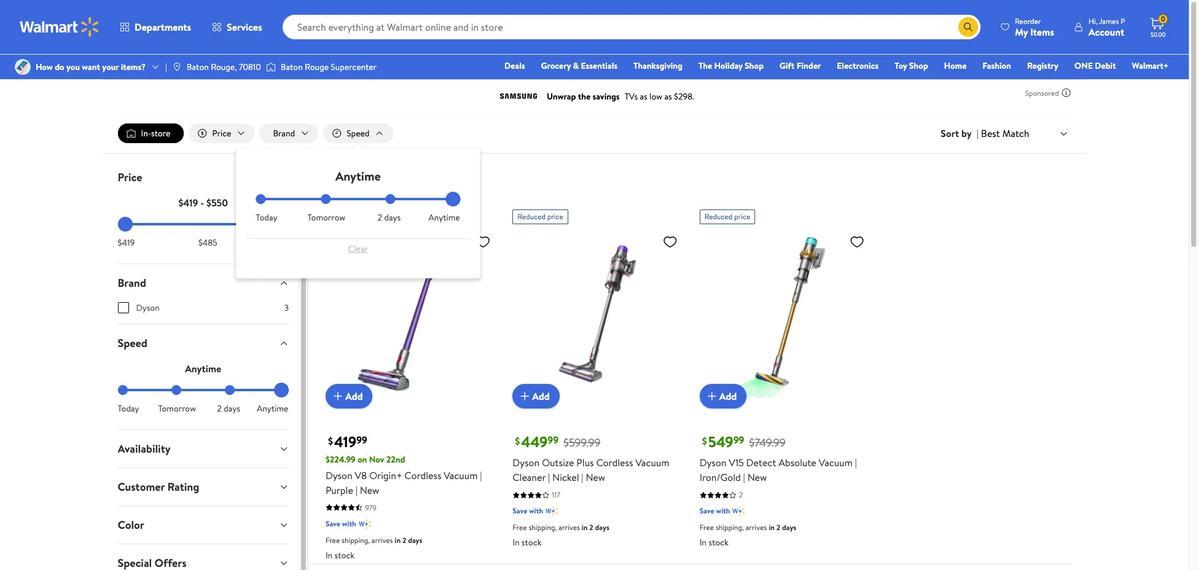 Task type: locate. For each thing, give the bounding box(es) containing it.
2 horizontal spatial in
[[769, 523, 775, 533]]

customer rating tab
[[108, 469, 299, 506]]

$ inside '$ 449 99 $599.99 dyson outsize plus cordless vacuum cleaner | nickel | new'
[[515, 434, 520, 448]]

grocery & essentials
[[541, 60, 618, 72]]

2 reduced from the left
[[705, 212, 733, 222]]

1 vertical spatial tomorrow
[[158, 403, 196, 415]]

shipping,
[[529, 523, 557, 533], [716, 523, 744, 533], [342, 535, 370, 546]]

home link
[[939, 59, 973, 73]]

2 days down purchased
[[378, 212, 401, 224]]

0 horizontal spatial new
[[360, 484, 380, 497]]

cordless inside '$ 449 99 $599.99 dyson outsize plus cordless vacuum cleaner | nickel | new'
[[597, 456, 634, 470]]

registry
[[1028, 60, 1059, 72]]

cordless right plus
[[597, 456, 634, 470]]

0 horizontal spatial vacuum
[[444, 469, 478, 483]]

2 days for tomorrow option
[[378, 212, 401, 224]]

add to favorites list, dyson v15 detect absolute vacuum | iron/gold | new image
[[850, 234, 865, 250]]

$ 419 99
[[328, 432, 367, 453]]

save down iron/gold
[[700, 506, 715, 517]]

0 horizontal spatial in
[[326, 550, 333, 562]]

99 up on
[[357, 434, 367, 448]]

0
[[1162, 14, 1166, 24]]

Today radio
[[256, 194, 266, 204]]

how fast do you want your order? option group
[[256, 194, 461, 224], [118, 386, 289, 415]]

hi, james p account
[[1089, 16, 1126, 38]]

1 horizontal spatial shop
[[910, 60, 929, 72]]

 image
[[266, 61, 276, 73], [172, 62, 182, 72]]

2 horizontal spatial save
[[700, 506, 715, 517]]

0 horizontal spatial walmart plus image
[[359, 518, 371, 531]]

0 vertical spatial today
[[256, 212, 278, 224]]

1 horizontal spatial add to cart image
[[705, 389, 720, 404]]

0 horizontal spatial with
[[342, 519, 356, 529]]

0 horizontal spatial reduced
[[518, 212, 546, 222]]

2 horizontal spatial price
[[323, 194, 345, 207]]

0 horizontal spatial 2 days
[[217, 403, 240, 415]]

2 horizontal spatial free shipping, arrives in 2 days in stock
[[700, 523, 797, 549]]

&
[[573, 60, 579, 72]]

0 horizontal spatial save
[[326, 519, 341, 529]]

in-store button
[[118, 124, 184, 143]]

price up price 'tab'
[[212, 127, 231, 140]]

0 horizontal spatial price
[[548, 212, 564, 222]]

1 horizontal spatial $550
[[270, 237, 289, 249]]

when
[[348, 194, 370, 207]]

0 vertical spatial 2 days
[[378, 212, 401, 224]]

0 vertical spatial price
[[212, 127, 231, 140]]

2 price from the left
[[735, 212, 751, 222]]

price tab
[[108, 159, 299, 196]]

Search search field
[[283, 15, 981, 39]]

1 reduced from the left
[[518, 212, 546, 222]]

1 horizontal spatial shipping,
[[529, 523, 557, 533]]

price
[[212, 127, 231, 140], [118, 170, 142, 185], [323, 194, 345, 207]]

0 horizontal spatial speed button
[[108, 325, 299, 362]]

baton left the "rouge"
[[281, 61, 303, 73]]

dyson v8 origin+ cordless vacuum | purple | new image
[[326, 229, 496, 399]]

1 reduced price from the left
[[518, 212, 564, 222]]

baton for baton rouge, 70810
[[187, 61, 209, 73]]

baton
[[187, 61, 209, 73], [281, 61, 303, 73]]

dyson inside dyson v8 origin+ cordless vacuum | purple | new
[[326, 469, 353, 483]]

0 vertical spatial speed
[[347, 127, 370, 140]]

tomorrow for tomorrow option
[[308, 212, 346, 224]]

vacuum inside $ 549 99 $749.99 dyson v15 detect absolute vacuum | iron/gold | new
[[819, 456, 853, 470]]

0 vertical spatial tomorrow
[[308, 212, 346, 224]]

free down cleaner
[[513, 523, 527, 533]]

add to favorites list, dyson v8 origin+ cordless vacuum | purple | new image
[[476, 234, 491, 250]]

free down purple
[[326, 535, 340, 546]]

$ inside the $ 419 99
[[328, 434, 333, 448]]

0 horizontal spatial brand
[[118, 275, 146, 291]]

2 horizontal spatial $
[[703, 434, 707, 448]]

1 horizontal spatial vacuum
[[636, 456, 670, 470]]

0 horizontal spatial add button
[[326, 385, 373, 409]]

1 99 from the left
[[357, 434, 367, 448]]

color tab
[[108, 507, 299, 544]]

99 inside '$ 449 99 $599.99 dyson outsize plus cordless vacuum cleaner | nickel | new'
[[548, 434, 559, 448]]

1 horizontal spatial 2 days
[[378, 212, 401, 224]]

0 horizontal spatial 99
[[357, 434, 367, 448]]

in
[[582, 523, 588, 533], [769, 523, 775, 533], [395, 535, 401, 546]]

2 horizontal spatial 99
[[734, 434, 745, 448]]

james
[[1100, 16, 1120, 26]]

99 up 'v15'
[[734, 434, 745, 448]]

0 horizontal spatial add to cart image
[[331, 389, 345, 404]]

1 vertical spatial 2 days
[[217, 403, 240, 415]]

1 price from the left
[[548, 212, 564, 222]]

1 vertical spatial $419
[[118, 237, 135, 249]]

$419 for $419 - $550
[[179, 196, 198, 210]]

reduced for 549
[[705, 212, 733, 222]]

price button inside the sort and filter section element
[[189, 124, 255, 143]]

tomorrow for tomorrow radio
[[158, 403, 196, 415]]

price for 549
[[735, 212, 751, 222]]

2 horizontal spatial new
[[748, 471, 767, 485]]

one debit link
[[1070, 59, 1122, 73]]

0 horizontal spatial price
[[118, 170, 142, 185]]

stock for 449
[[522, 537, 542, 549]]

rouge,
[[211, 61, 237, 73]]

save down purple
[[326, 519, 341, 529]]

$419
[[179, 196, 198, 210], [118, 237, 135, 249]]

1 baton from the left
[[187, 61, 209, 73]]

rating
[[167, 480, 199, 495]]

add to cart image
[[331, 389, 345, 404], [705, 389, 720, 404]]

1 horizontal spatial add
[[533, 390, 550, 403]]

2 horizontal spatial vacuum
[[819, 456, 853, 470]]

add to cart image up 419
[[331, 389, 345, 404]]

tomorrow down tomorrow option
[[308, 212, 346, 224]]

0 horizontal spatial in
[[395, 535, 401, 546]]

shop right toy in the top right of the page
[[910, 60, 929, 72]]

1 horizontal spatial save
[[513, 506, 528, 517]]

brand
[[273, 127, 295, 140], [118, 275, 146, 291]]

price inside the sort and filter section element
[[212, 127, 231, 140]]

save for shipping,
[[326, 519, 341, 529]]

walmart plus image for 449
[[546, 506, 558, 518]]

1 vertical spatial speed button
[[108, 325, 299, 362]]

how
[[36, 61, 53, 73]]

2 horizontal spatial free
[[700, 523, 714, 533]]

with
[[529, 506, 544, 517], [717, 506, 731, 517], [342, 519, 356, 529]]

1 horizontal spatial speed button
[[323, 124, 393, 143]]

 image down departments
[[172, 62, 182, 72]]

99 inside $ 549 99 $749.99 dyson v15 detect absolute vacuum | iron/gold | new
[[734, 434, 745, 448]]

tomorrow down tomorrow radio
[[158, 403, 196, 415]]

online
[[418, 194, 444, 207]]

Tomorrow radio
[[172, 386, 181, 395]]

1 horizontal spatial in
[[582, 523, 588, 533]]

customer rating
[[118, 480, 199, 495]]

new down the "v8"
[[360, 484, 380, 497]]

add up 449 at bottom
[[533, 390, 550, 403]]

add button for 419
[[326, 385, 373, 409]]

1 horizontal spatial free
[[513, 523, 527, 533]]

3 99 from the left
[[734, 434, 745, 448]]

2 horizontal spatial save with
[[700, 506, 731, 517]]

tomorrow
[[308, 212, 346, 224], [158, 403, 196, 415]]

add for 449
[[533, 390, 550, 403]]

save with
[[513, 506, 544, 517], [700, 506, 731, 517], [326, 519, 356, 529]]

1 vertical spatial price
[[118, 170, 142, 185]]

2 horizontal spatial stock
[[709, 537, 729, 549]]

cordless down 22nd
[[405, 469, 442, 483]]

search icon image
[[964, 22, 974, 32]]

brand tab
[[108, 264, 299, 302]]

reduced
[[518, 212, 546, 222], [705, 212, 733, 222]]

2 days up availability dropdown button
[[217, 403, 240, 415]]

| left nickel
[[548, 471, 550, 485]]

baton left rouge, at the top of page
[[187, 61, 209, 73]]

2 shop from the left
[[910, 60, 929, 72]]

with down iron/gold
[[717, 506, 731, 517]]

 image right 70810 on the top of page
[[266, 61, 276, 73]]

None checkbox
[[118, 303, 129, 314]]

0 horizontal spatial tomorrow
[[158, 403, 196, 415]]

1 horizontal spatial arrives
[[559, 523, 580, 533]]

2 99 from the left
[[548, 434, 559, 448]]

1 vertical spatial today
[[118, 403, 139, 415]]

today down today option
[[256, 212, 278, 224]]

2 add button from the left
[[513, 385, 560, 409]]

reduced price
[[518, 212, 564, 222], [705, 212, 751, 222]]

add button
[[326, 385, 373, 409], [513, 385, 560, 409], [700, 385, 747, 409]]

0 vertical spatial brand button
[[260, 124, 319, 143]]

1 horizontal spatial brand
[[273, 127, 295, 140]]

early
[[343, 212, 359, 222]]

best match
[[982, 127, 1030, 140]]

99
[[357, 434, 367, 448], [548, 434, 559, 448], [734, 434, 745, 448]]

in-
[[141, 127, 151, 140]]

| right items?
[[165, 61, 167, 73]]

$ 449 99 $599.99 dyson outsize plus cordless vacuum cleaner | nickel | new
[[513, 432, 670, 485]]

1 add to cart image from the left
[[331, 389, 345, 404]]

1 add from the left
[[345, 390, 363, 403]]

your
[[102, 61, 119, 73]]

save with down iron/gold
[[700, 506, 731, 517]]

free shipping, arrives in 2 days in stock for 549
[[700, 523, 797, 549]]

2 baton from the left
[[281, 61, 303, 73]]

add up the 549 on the bottom of page
[[720, 390, 737, 403]]

today down today radio
[[118, 403, 139, 415]]

speed
[[347, 127, 370, 140], [118, 336, 147, 351]]

None range field
[[256, 198, 461, 200], [118, 389, 289, 392], [256, 198, 461, 200], [118, 389, 289, 392]]

$ for 449
[[515, 434, 520, 448]]

2 horizontal spatial arrives
[[746, 523, 767, 533]]

new inside $ 549 99 $749.99 dyson v15 detect absolute vacuum | iron/gold | new
[[748, 471, 767, 485]]

dyson for dyson floorcare
[[323, 168, 357, 184]]

rouge
[[305, 61, 329, 73]]

2 add to cart image from the left
[[705, 389, 720, 404]]

1 add button from the left
[[326, 385, 373, 409]]

new down plus
[[586, 471, 606, 485]]

1 vertical spatial speed
[[118, 336, 147, 351]]

2 horizontal spatial with
[[717, 506, 731, 517]]

with for shipping,
[[342, 519, 356, 529]]

days
[[384, 212, 401, 224], [224, 403, 240, 415], [595, 523, 610, 533], [783, 523, 797, 533], [408, 535, 423, 546]]

with down cleaner
[[529, 506, 544, 517]]

$
[[328, 434, 333, 448], [515, 434, 520, 448], [703, 434, 707, 448]]

finder
[[797, 60, 822, 72]]

3 add from the left
[[720, 390, 737, 403]]

services button
[[202, 12, 273, 42]]

1 horizontal spatial $419
[[179, 196, 198, 210]]

1 vertical spatial brand
[[118, 275, 146, 291]]

p
[[1121, 16, 1126, 26]]

2 add from the left
[[533, 390, 550, 403]]

$749.99
[[750, 435, 786, 451]]

walmart plus image down 117
[[546, 506, 558, 518]]

$599.99
[[564, 435, 601, 451]]

| right the by
[[977, 127, 979, 140]]

brand button
[[260, 124, 319, 143], [108, 264, 299, 302]]

1 horizontal spatial today
[[256, 212, 278, 224]]

the holiday shop
[[699, 60, 764, 72]]

shipping, down 117
[[529, 523, 557, 533]]

new down detect
[[748, 471, 767, 485]]

tab
[[108, 545, 299, 571]]

1 horizontal spatial in
[[513, 537, 520, 549]]

1 $ from the left
[[328, 434, 333, 448]]

save with down cleaner
[[513, 506, 544, 517]]

debit
[[1096, 60, 1117, 72]]

1 horizontal spatial with
[[529, 506, 544, 517]]

$ left the 549 on the bottom of page
[[703, 434, 707, 448]]

services
[[227, 20, 262, 34]]

dyson
[[323, 168, 357, 184], [136, 302, 160, 314], [513, 456, 540, 470], [700, 456, 727, 470], [326, 469, 353, 483]]

2 vertical spatial price
[[323, 194, 345, 207]]

walmart plus image down 979 on the bottom left of the page
[[359, 518, 371, 531]]

0 horizontal spatial shop
[[745, 60, 764, 72]]

2 horizontal spatial in
[[700, 537, 707, 549]]

1 shop from the left
[[745, 60, 764, 72]]

99 up outsize
[[548, 434, 559, 448]]

1 horizontal spatial $
[[515, 434, 520, 448]]

add to cart image for 549
[[705, 389, 720, 404]]

shipping, down 979 on the bottom left of the page
[[342, 535, 370, 546]]

sort and filter section element
[[103, 114, 1087, 153]]

| left cleaner
[[480, 469, 482, 483]]

add to cart image
[[518, 389, 533, 404]]

access
[[361, 212, 381, 222]]

price button up $419 range field
[[108, 159, 299, 196]]

0 horizontal spatial save with
[[326, 519, 356, 529]]

gift
[[780, 60, 795, 72]]

99 inside the $ 419 99
[[357, 434, 367, 448]]

save with for shipping,
[[326, 519, 356, 529]]

dyson inside '$ 449 99 $599.99 dyson outsize plus cordless vacuum cleaner | nickel | new'
[[513, 456, 540, 470]]

availability tab
[[108, 430, 299, 468]]

0 horizontal spatial baton
[[187, 61, 209, 73]]

1 horizontal spatial stock
[[522, 537, 542, 549]]

$ inside $ 549 99 $749.99 dyson v15 detect absolute vacuum | iron/gold | new
[[703, 434, 707, 448]]

in
[[513, 537, 520, 549], [700, 537, 707, 549], [326, 550, 333, 562]]

add to cart image up the 549 on the bottom of page
[[705, 389, 720, 404]]

dyson for dyson
[[136, 302, 160, 314]]

speed button up dyson floorcare
[[323, 124, 393, 143]]

new inside '$ 449 99 $599.99 dyson outsize plus cordless vacuum cleaner | nickel | new'
[[586, 471, 606, 485]]

3 add button from the left
[[700, 385, 747, 409]]

save with for 549
[[700, 506, 731, 517]]

with down purple
[[342, 519, 356, 529]]

2 horizontal spatial add button
[[700, 385, 747, 409]]

0 horizontal spatial today
[[118, 403, 139, 415]]

1 horizontal spatial tomorrow
[[308, 212, 346, 224]]

$419 range field
[[118, 223, 289, 226]]

price up "early"
[[323, 194, 345, 207]]

2 horizontal spatial add
[[720, 390, 737, 403]]

speed button up tomorrow radio
[[108, 325, 299, 362]]

walmart plus image down iron/gold
[[733, 506, 745, 518]]

vacuum for 549
[[819, 456, 853, 470]]

1 horizontal spatial cordless
[[597, 456, 634, 470]]

do
[[55, 61, 64, 73]]

shipping, down iron/gold
[[716, 523, 744, 533]]

1 horizontal spatial speed
[[347, 127, 370, 140]]

3 $ from the left
[[703, 434, 707, 448]]

add button up the 549 on the bottom of page
[[700, 385, 747, 409]]

1 horizontal spatial add button
[[513, 385, 560, 409]]

0 horizontal spatial cordless
[[405, 469, 442, 483]]

$ 549 99 $749.99 dyson v15 detect absolute vacuum | iron/gold | new
[[700, 432, 858, 485]]

add to cart image for 419
[[331, 389, 345, 404]]

with for 549
[[717, 506, 731, 517]]

iron/gold
[[700, 471, 741, 485]]

speed up dyson floorcare
[[347, 127, 370, 140]]

None radio
[[386, 194, 396, 204]]

0 horizontal spatial $419
[[118, 237, 135, 249]]

None radio
[[225, 386, 235, 395]]

arrives for 549
[[746, 523, 767, 533]]

1 horizontal spatial free shipping, arrives in 2 days in stock
[[513, 523, 610, 549]]

0 horizontal spatial  image
[[172, 62, 182, 72]]

toy shop link
[[890, 59, 934, 73]]

nickel
[[553, 471, 579, 485]]

match
[[1003, 127, 1030, 140]]

nov
[[369, 454, 384, 466]]

save with down purple
[[326, 519, 356, 529]]

shop right the holiday
[[745, 60, 764, 72]]

2 reduced price from the left
[[705, 212, 751, 222]]

price button up price 'tab'
[[189, 124, 255, 143]]

supercenter
[[331, 61, 377, 73]]

$ left 449 at bottom
[[515, 434, 520, 448]]

legal information image
[[449, 196, 459, 205]]

0 horizontal spatial add
[[345, 390, 363, 403]]

one debit
[[1075, 60, 1117, 72]]

1 horizontal spatial  image
[[266, 61, 276, 73]]

free for 449
[[513, 523, 527, 533]]

0 horizontal spatial speed
[[118, 336, 147, 351]]

add button up the $ 419 99
[[326, 385, 373, 409]]

save down cleaner
[[513, 506, 528, 517]]

2 days
[[378, 212, 401, 224], [217, 403, 240, 415]]

| inside the sort and filter section element
[[977, 127, 979, 140]]

dyson v8 origin+ cordless vacuum | purple | new
[[326, 469, 482, 497]]

2 horizontal spatial walmart plus image
[[733, 506, 745, 518]]

in-store
[[141, 127, 171, 140]]

1 horizontal spatial reduced price
[[705, 212, 751, 222]]

speed up today radio
[[118, 336, 147, 351]]

99 for 449
[[548, 434, 559, 448]]

add button up 449 at bottom
[[513, 385, 560, 409]]

1 vertical spatial how fast do you want your order? option group
[[118, 386, 289, 415]]

on
[[358, 454, 367, 466]]

free for 549
[[700, 523, 714, 533]]

 image
[[15, 59, 31, 75]]

speed inside tab
[[118, 336, 147, 351]]

vacuum inside '$ 449 99 $599.99 dyson outsize plus cordless vacuum cleaner | nickel | new'
[[636, 456, 670, 470]]

2 days for tomorrow radio
[[217, 403, 240, 415]]

|
[[165, 61, 167, 73], [977, 127, 979, 140], [856, 456, 858, 470], [480, 469, 482, 483], [548, 471, 550, 485], [582, 471, 584, 485], [744, 471, 746, 485], [356, 484, 358, 497]]

clear button
[[256, 239, 461, 259]]

0 horizontal spatial $
[[328, 434, 333, 448]]

price down in-
[[118, 170, 142, 185]]

add up the $ 419 99
[[345, 390, 363, 403]]

Anytime radio
[[451, 194, 461, 204]]

1 horizontal spatial baton
[[281, 61, 303, 73]]

dyson for dyson v8 origin+ cordless vacuum | purple | new
[[326, 469, 353, 483]]

save
[[513, 506, 528, 517], [700, 506, 715, 517], [326, 519, 341, 529]]

0 vertical spatial price button
[[189, 124, 255, 143]]

$ left 419
[[328, 434, 333, 448]]

0 vertical spatial $419
[[179, 196, 198, 210]]

walmart plus image
[[546, 506, 558, 518], [733, 506, 745, 518], [359, 518, 371, 531]]

1 horizontal spatial price
[[212, 127, 231, 140]]

want
[[82, 61, 100, 73]]

free down iron/gold
[[700, 523, 714, 533]]

99 for 549
[[734, 434, 745, 448]]

2 $ from the left
[[515, 434, 520, 448]]



Task type: describe. For each thing, give the bounding box(es) containing it.
$485
[[198, 237, 217, 249]]

walmart+ link
[[1127, 59, 1175, 73]]

by
[[962, 127, 972, 140]]

$419 - $550
[[179, 196, 228, 210]]

reorder my items
[[1016, 16, 1055, 38]]

0 horizontal spatial shipping,
[[342, 535, 370, 546]]

v15
[[729, 456, 744, 470]]

brand inside tab
[[118, 275, 146, 291]]

in for 549
[[769, 523, 775, 533]]

1 vertical spatial $550
[[270, 237, 289, 249]]

today for today radio
[[118, 403, 139, 415]]

| right absolute
[[856, 456, 858, 470]]

hi,
[[1089, 16, 1098, 26]]

dyson outsize plus cordless vacuum cleaner | nickel | new image
[[513, 229, 683, 399]]

-
[[201, 196, 204, 210]]

one
[[1075, 60, 1094, 72]]

price when purchased online
[[323, 194, 444, 207]]

deals
[[505, 60, 525, 72]]

0 horizontal spatial stock
[[335, 550, 355, 562]]

departments button
[[109, 12, 202, 42]]

| down 'v15'
[[744, 471, 746, 485]]

 image for baton rouge, 70810
[[172, 62, 182, 72]]

Today radio
[[118, 386, 128, 395]]

walmart plus image for 549
[[733, 506, 745, 518]]

walmart+
[[1133, 60, 1169, 72]]

| down plus
[[582, 471, 584, 485]]

free shipping, arrives in 2 days in stock for 449
[[513, 523, 610, 549]]

 image for baton rouge supercenter
[[266, 61, 276, 73]]

70810
[[239, 61, 261, 73]]

baton rouge, 70810
[[187, 61, 261, 73]]

the holiday shop link
[[693, 59, 770, 73]]

Walmart Site-Wide search field
[[283, 15, 981, 39]]

best
[[982, 127, 1001, 140]]

add to favorites list, dyson outsize plus cordless vacuum cleaner | nickel | new image
[[663, 234, 678, 250]]

clear
[[348, 243, 368, 255]]

stock for 549
[[709, 537, 729, 549]]

dyson inside $ 549 99 $749.99 dyson v15 detect absolute vacuum | iron/gold | new
[[700, 456, 727, 470]]

$0.00
[[1151, 30, 1166, 39]]

0 vertical spatial speed button
[[323, 124, 393, 143]]

449
[[521, 432, 548, 453]]

shipping, for 549
[[716, 523, 744, 533]]

add for 419
[[345, 390, 363, 403]]

my
[[1016, 25, 1029, 38]]

0 horizontal spatial free
[[326, 535, 340, 546]]

22nd
[[387, 454, 405, 466]]

how do you want your items?
[[36, 61, 146, 73]]

color button
[[108, 507, 299, 544]]

baton rouge supercenter
[[281, 61, 377, 73]]

0 vertical spatial how fast do you want your order? option group
[[256, 194, 461, 224]]

save with for 449
[[513, 506, 544, 517]]

brand inside the sort and filter section element
[[273, 127, 295, 140]]

customer rating button
[[108, 469, 299, 506]]

today for today option
[[256, 212, 278, 224]]

1 vertical spatial brand button
[[108, 264, 299, 302]]

plus
[[577, 456, 594, 470]]

speed tab
[[108, 325, 299, 362]]

save for 449
[[513, 506, 528, 517]]

speed inside the sort and filter section element
[[347, 127, 370, 140]]

departments
[[135, 20, 191, 34]]

dyson floorcare
[[323, 168, 411, 184]]

floorcare
[[360, 168, 411, 184]]

essentials
[[581, 60, 618, 72]]

3
[[284, 302, 289, 314]]

549
[[709, 432, 734, 453]]

99 for 419
[[357, 434, 367, 448]]

$419 for $419
[[118, 237, 135, 249]]

shipping, for 449
[[529, 523, 557, 533]]

gift finder
[[780, 60, 822, 72]]

in for 449
[[513, 537, 520, 549]]

fashion
[[983, 60, 1012, 72]]

in for 549
[[700, 537, 707, 549]]

add button for 549
[[700, 385, 747, 409]]

| down the "v8"
[[356, 484, 358, 497]]

toy
[[895, 60, 908, 72]]

availability button
[[108, 430, 299, 468]]

0 $0.00
[[1151, 14, 1166, 39]]

arrives for 449
[[559, 523, 580, 533]]

reduced price for 549
[[705, 212, 751, 222]]

Anytime radio
[[279, 386, 289, 395]]

vacuum for 449
[[636, 456, 670, 470]]

fashion link
[[978, 59, 1017, 73]]

price for 449
[[548, 212, 564, 222]]

early access
[[343, 212, 381, 222]]

walmart plus image for shipping,
[[359, 518, 371, 531]]

items
[[1031, 25, 1055, 38]]

in for 449
[[582, 523, 588, 533]]

cordless inside dyson v8 origin+ cordless vacuum | purple | new
[[405, 469, 442, 483]]

holiday
[[715, 60, 743, 72]]

reduced price for 449
[[518, 212, 564, 222]]

with for 449
[[529, 506, 544, 517]]

0 horizontal spatial free shipping, arrives in 2 days in stock
[[326, 535, 423, 562]]

best match button
[[979, 125, 1072, 142]]

items?
[[121, 61, 146, 73]]

0 horizontal spatial arrives
[[372, 535, 393, 546]]

add for 549
[[720, 390, 737, 403]]

registry link
[[1022, 59, 1065, 73]]

absolute
[[779, 456, 817, 470]]

baton for baton rouge supercenter
[[281, 61, 303, 73]]

outsize
[[542, 456, 575, 470]]

$ for 549
[[703, 434, 707, 448]]

$ for 419
[[328, 434, 333, 448]]

117
[[552, 490, 561, 501]]

origin+
[[369, 469, 402, 483]]

Tomorrow radio
[[321, 194, 331, 204]]

save for 549
[[700, 506, 715, 517]]

reorder
[[1016, 16, 1042, 26]]

$224.99
[[326, 454, 356, 466]]

customer
[[118, 480, 165, 495]]

cleaner
[[513, 471, 546, 485]]

new inside dyson v8 origin+ cordless vacuum | purple | new
[[360, 484, 380, 497]]

dyson v15 detect absolute vacuum | iron/gold | new image
[[700, 229, 870, 399]]

account
[[1089, 25, 1125, 38]]

0 horizontal spatial $550
[[207, 196, 228, 210]]

grocery
[[541, 60, 571, 72]]

419
[[334, 432, 357, 453]]

color
[[118, 518, 144, 533]]

979
[[365, 503, 377, 513]]

1 vertical spatial price button
[[108, 159, 299, 196]]

thanksgiving link
[[628, 59, 689, 73]]

price inside price 'tab'
[[118, 170, 142, 185]]

add button for 449
[[513, 385, 560, 409]]

walmart image
[[20, 17, 100, 37]]

reduced for 449
[[518, 212, 546, 222]]

ad disclaimer and feedback for skylinedisplayad image
[[1062, 88, 1072, 98]]

you
[[66, 61, 80, 73]]

toy shop
[[895, 60, 929, 72]]

availability
[[118, 441, 171, 457]]

home
[[945, 60, 967, 72]]

the
[[699, 60, 713, 72]]

electronics
[[838, 60, 879, 72]]

v8
[[355, 469, 367, 483]]

sort
[[941, 127, 960, 140]]

vacuum inside dyson v8 origin+ cordless vacuum | purple | new
[[444, 469, 478, 483]]

grocery & essentials link
[[536, 59, 623, 73]]



Task type: vqa. For each thing, say whether or not it's contained in the screenshot.
Dyson for Dyson
yes



